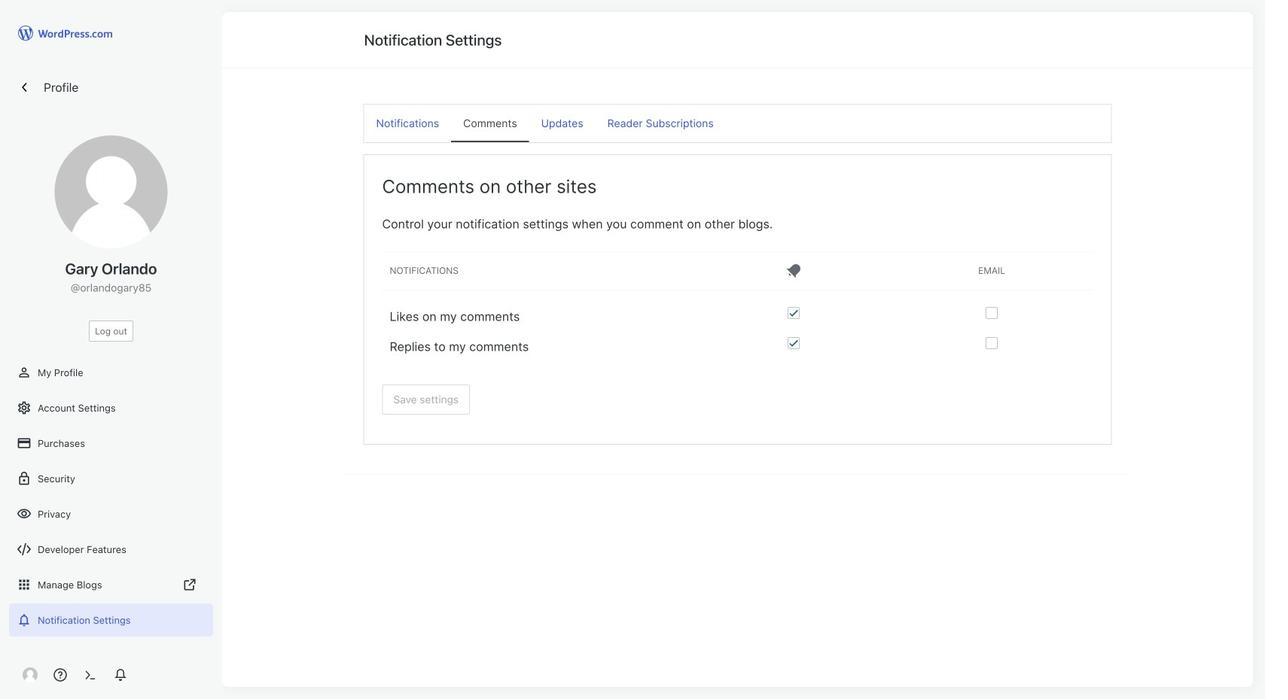 Task type: vqa. For each thing, say whether or not it's contained in the screenshot.
credit_card icon
yes



Task type: describe. For each thing, give the bounding box(es) containing it.
person image
[[17, 365, 32, 380]]

apps image
[[17, 578, 32, 593]]

visibility image
[[17, 507, 32, 522]]

lock image
[[17, 471, 32, 486]]



Task type: locate. For each thing, give the bounding box(es) containing it.
None checkbox
[[986, 307, 998, 319], [986, 337, 998, 349], [986, 307, 998, 319], [986, 337, 998, 349]]

gary orlando image
[[55, 136, 168, 249], [23, 668, 38, 683]]

1 horizontal spatial gary orlando image
[[55, 136, 168, 249]]

None checkbox
[[788, 307, 800, 319], [788, 337, 800, 349], [788, 307, 800, 319], [788, 337, 800, 349]]

0 vertical spatial gary orlando image
[[55, 136, 168, 249]]

settings image
[[17, 401, 32, 416]]

credit_card image
[[17, 436, 32, 451]]

main content
[[346, 12, 1129, 475]]

menu
[[364, 105, 1111, 142]]

1 vertical spatial gary orlando image
[[23, 668, 38, 683]]

notifications image
[[17, 613, 32, 628]]

0 horizontal spatial gary orlando image
[[23, 668, 38, 683]]



